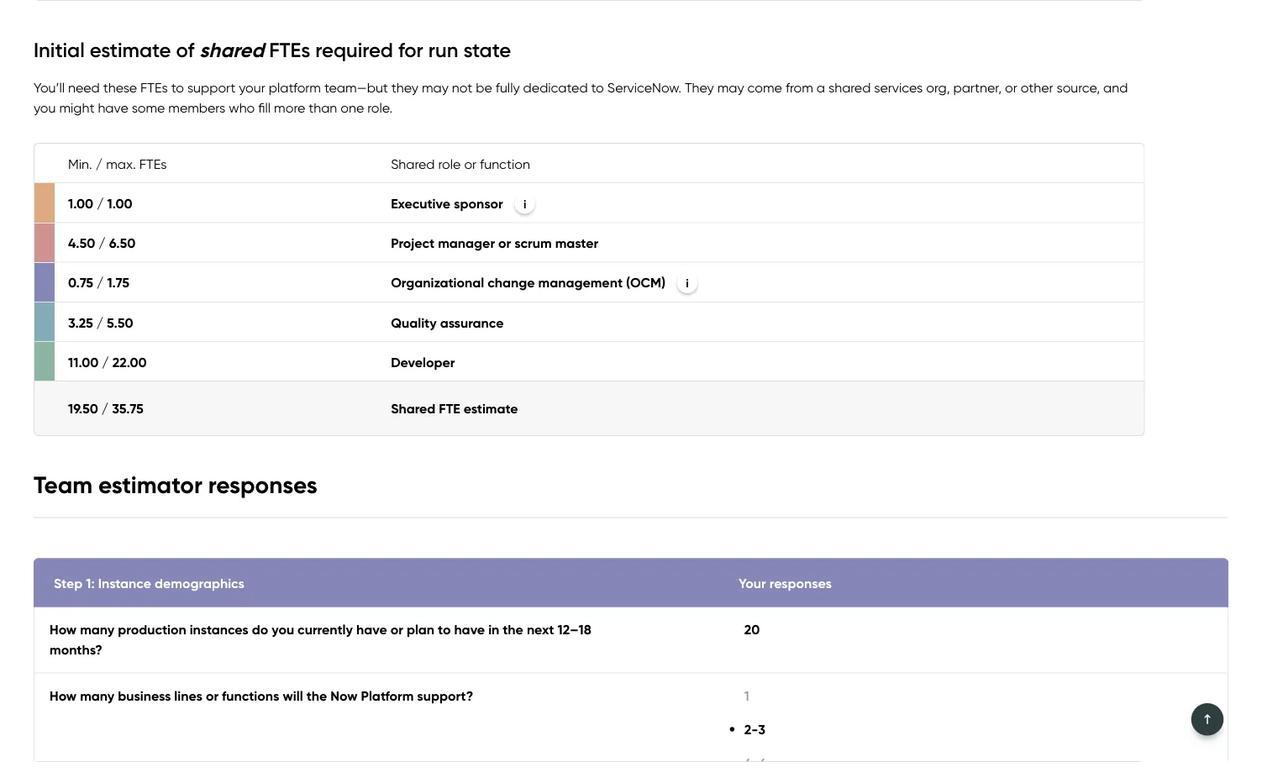 Task type: vqa. For each thing, say whether or not it's contained in the screenshot.
rightmost estimate
yes



Task type: locate. For each thing, give the bounding box(es) containing it.
management
[[538, 275, 623, 291]]

ftes up tools
[[269, 37, 310, 62]]

get
[[34, 70, 57, 86], [737, 70, 760, 86]]

estimate
[[90, 37, 171, 62], [464, 400, 518, 417]]

1 vertical spatial platform
[[858, 315, 910, 331]]

1 horizontal spatial 1.00
[[107, 195, 133, 211]]

1 vertical spatial the
[[503, 622, 524, 638]]

1 vertical spatial ftes
[[140, 79, 168, 95]]

shared left fte
[[391, 400, 436, 417]]

or right role
[[464, 156, 477, 172]]

0 vertical spatial responses
[[208, 470, 318, 500]]

organizational change management (ocm)
[[391, 275, 666, 291]]

/ for min.
[[96, 156, 103, 172]]

0 vertical spatial platform
[[269, 79, 321, 95]]

your for your responses
[[739, 575, 766, 592]]

many
[[1040, 396, 1075, 412], [80, 622, 115, 638], [80, 688, 115, 704]]

your inside "use the platform team estimator to find out how many people you need to build your"
[[1235, 396, 1262, 412]]

1 vertical spatial your
[[1235, 396, 1262, 412]]

may left not
[[422, 79, 449, 95]]

0 vertical spatial your
[[742, 315, 768, 331]]

how many business lines or functions will the now platform support?
[[50, 688, 474, 704]]

2 horizontal spatial platform
[[971, 184, 1130, 234]]

maintains,
[[1024, 315, 1087, 331]]

estimator left find
[[884, 396, 941, 412]]

your servicenow® platform team establishes, maintains, and extends servicenow as 
[[742, 315, 1262, 372]]

source,
[[1057, 79, 1100, 95]]

2 vertical spatial ftes
[[139, 156, 167, 172]]

your left servicenow®
[[742, 315, 768, 331]]

1 horizontal spatial may
[[718, 79, 744, 95]]

may right they
[[718, 79, 744, 95]]

0 vertical spatial many
[[1040, 396, 1075, 412]]

get started link
[[34, 61, 106, 95]]

0.75 / 1.75
[[68, 275, 129, 291]]

2 vertical spatial many
[[80, 688, 115, 704]]

1 vertical spatial your
[[739, 575, 766, 592]]

services link
[[645, 61, 695, 95]]

and right source,
[[1104, 79, 1128, 95]]

0 vertical spatial how
[[50, 622, 77, 638]]

ftes inside you'll need these ftes to support your platform team—but they may not be fully dedicated to servicenow. they may come from a shared services org, partner, or other source, and you might have some members who fill more than one role.
[[140, 79, 168, 95]]

0 vertical spatial estimator
[[742, 237, 919, 287]]

0 vertical spatial ftes
[[269, 37, 310, 62]]

connect
[[34, 602, 90, 618]]

1 vertical spatial responses
[[770, 575, 832, 592]]

come
[[748, 79, 782, 95]]

servicenow inside your servicenow® platform team establishes, maintains, and extends servicenow as
[[1170, 315, 1243, 331]]

2 shared from the top
[[391, 400, 436, 417]]

have left in
[[454, 622, 485, 638]]

how for how many production instances do you currently have or plan to have in the next 12–18 months?
[[50, 622, 77, 638]]

0 vertical spatial servicenow
[[873, 70, 945, 86]]

platform inside your servicenow® platform team establishes, maintains, and extends servicenow as
[[858, 315, 910, 331]]

1 vertical spatial team
[[846, 396, 880, 412]]

success
[[220, 31, 275, 50]]

you inside how many production instances do you currently have or plan to have in the next 12–18 months?
[[272, 622, 294, 638]]

developer
[[391, 354, 455, 370]]

ftes
[[269, 37, 310, 62], [140, 79, 168, 95], [139, 156, 167, 172]]

your up the 20
[[739, 575, 766, 592]]

2 how from the top
[[50, 688, 77, 704]]

with
[[94, 602, 122, 618]]

1 vertical spatial you
[[1125, 396, 1147, 412]]

use
[[742, 396, 764, 412]]

shared left role
[[391, 156, 435, 172]]

shared
[[391, 156, 435, 172], [391, 400, 436, 417]]

shared
[[199, 37, 264, 62], [829, 79, 871, 95]]

0 vertical spatial team
[[1140, 184, 1241, 234]]

the right use
[[768, 396, 788, 412]]

ftes up some
[[140, 79, 168, 95]]

0 vertical spatial platform
[[971, 184, 1130, 234]]

us
[[126, 602, 140, 618]]

many up "servicenow" "image"
[[80, 688, 115, 704]]

0 horizontal spatial have
[[98, 99, 128, 116]]

0 horizontal spatial get
[[34, 70, 57, 86]]

you right do
[[272, 622, 294, 638]]

1 vertical spatial estimate
[[464, 400, 518, 417]]

your inside your servicenow® platform team establishes, maintains, and extends servicenow as
[[742, 315, 768, 331]]

leading
[[148, 70, 198, 86]]

or left 'plan'
[[391, 622, 403, 638]]

platform inside "use the platform team estimator to find out how many people you need to build your"
[[791, 396, 843, 412]]

0 vertical spatial i
[[524, 197, 526, 211]]

1 vertical spatial need
[[1151, 396, 1182, 412]]

started
[[60, 70, 106, 86]]

1 get from the left
[[34, 70, 57, 86]]

0 horizontal spatial platform
[[269, 79, 321, 95]]

/ left 1.75
[[97, 275, 104, 291]]

0 horizontal spatial need
[[68, 79, 100, 95]]

0 horizontal spatial shared
[[199, 37, 264, 62]]

get for get support
[[737, 70, 760, 86]]

or left scrum
[[499, 235, 511, 251]]

1 how from the top
[[50, 622, 77, 638]]

1 horizontal spatial estimate
[[464, 400, 518, 417]]

have right currently
[[356, 622, 387, 638]]

3
[[758, 722, 766, 738]]

4.50 / 6.50
[[68, 235, 136, 251]]

6.50
[[109, 235, 136, 251]]

get for get started
[[34, 70, 57, 86]]

the inside how many production instances do you currently have or plan to have in the next 12–18 months?
[[503, 622, 524, 638]]

1 horizontal spatial need
[[1151, 396, 1182, 412]]

0 horizontal spatial the
[[306, 688, 327, 704]]

servicenow
[[873, 70, 945, 86], [742, 184, 961, 234], [1170, 315, 1243, 331]]

/
[[96, 156, 103, 172], [97, 195, 104, 211], [99, 235, 106, 251], [97, 275, 104, 291], [96, 314, 103, 331], [102, 354, 109, 370], [102, 400, 109, 417]]

11.00 / 22.00
[[68, 354, 147, 370]]

to left find
[[945, 396, 958, 412]]

2 vertical spatial you
[[272, 622, 294, 638]]

to right 'plan'
[[438, 622, 451, 638]]

min. / max. ftes
[[68, 156, 167, 172]]

your right build
[[1235, 396, 1262, 412]]

1 vertical spatial estimator
[[884, 396, 941, 412]]

0 vertical spatial shared
[[199, 37, 264, 62]]

estimator up servicenow®
[[742, 237, 919, 287]]

1 horizontal spatial the
[[503, 622, 524, 638]]

platform
[[971, 184, 1130, 234], [791, 396, 843, 412], [361, 688, 414, 704]]

the inside "use the platform team estimator to find out how many people you need to build your"
[[768, 396, 788, 412]]

project manager or scrum master
[[391, 235, 599, 251]]

shared right a
[[829, 79, 871, 95]]

and inside you'll need these ftes to support your platform team—but they may not be fully dedicated to servicenow. they may come from a shared services org, partner, or other source, and you might have some members who fill more than one role.
[[1104, 79, 1128, 95]]

instance
[[98, 575, 151, 592]]

they
[[685, 79, 714, 95]]

0 vertical spatial shared
[[391, 156, 435, 172]]

the right in
[[503, 622, 524, 638]]

fill
[[258, 99, 271, 116]]

1 horizontal spatial have
[[356, 622, 387, 638]]

customer success center link
[[34, 30, 332, 50]]

1 may from the left
[[422, 79, 449, 95]]

1.00 down max. at the top left of page
[[107, 195, 133, 211]]

0 vertical spatial need
[[68, 79, 100, 95]]

get left support
[[737, 70, 760, 86]]

the right "will"
[[306, 688, 327, 704]]

i right (ocm)
[[686, 276, 689, 290]]

(ocm)
[[626, 275, 666, 291]]

to
[[171, 79, 184, 95], [591, 79, 604, 95], [945, 396, 958, 412], [1186, 396, 1199, 412], [438, 622, 451, 638]]

0 horizontal spatial may
[[422, 79, 449, 95]]

many inside how many production instances do you currently have or plan to have in the next 12–18 months?
[[80, 622, 115, 638]]

shared up practices
[[199, 37, 264, 62]]

tools
[[300, 70, 331, 86]]

2 horizontal spatial team
[[1140, 184, 1241, 234]]

get down initial
[[34, 70, 57, 86]]

max.
[[106, 156, 136, 172]]

need left build
[[1151, 396, 1182, 412]]

you right people
[[1125, 396, 1147, 412]]

assurance
[[440, 314, 504, 331]]

0 vertical spatial you
[[34, 99, 56, 116]]

1 horizontal spatial get
[[737, 70, 760, 86]]

2 horizontal spatial the
[[768, 396, 788, 412]]

1.75
[[107, 275, 129, 291]]

/ right 19.50
[[102, 400, 109, 417]]

more
[[274, 99, 305, 116]]

1 vertical spatial i
[[686, 276, 689, 290]]

20
[[745, 622, 760, 638]]

how inside how many production instances do you currently have or plan to have in the next 12–18 months?
[[50, 622, 77, 638]]

need up might
[[68, 79, 100, 95]]

organizational
[[391, 275, 484, 291]]

1 vertical spatial servicenow
[[742, 184, 961, 234]]

1 vertical spatial shared
[[391, 400, 436, 417]]

platform left team on the top right of page
[[858, 315, 910, 331]]

from
[[786, 79, 814, 95]]

your up who at the left of page
[[239, 79, 265, 95]]

do
[[252, 622, 268, 638]]

other
[[1021, 79, 1054, 95]]

estimator inside "use the platform team estimator to find out how many people you need to build your"
[[884, 396, 941, 412]]

/ for 0.75
[[97, 275, 104, 291]]

2 horizontal spatial you
[[1125, 396, 1147, 412]]

1 horizontal spatial platform
[[858, 315, 910, 331]]

how up "servicenow" "image"
[[50, 688, 77, 704]]

ftes for these
[[140, 79, 168, 95]]

i up scrum
[[524, 197, 526, 211]]

currently
[[298, 622, 353, 638]]

1 vertical spatial many
[[80, 622, 115, 638]]

estimate right fte
[[464, 400, 518, 417]]

1 horizontal spatial platform
[[791, 396, 843, 412]]

servicenow®
[[772, 315, 855, 331]]

1 horizontal spatial i
[[686, 276, 689, 290]]

your
[[239, 79, 265, 95], [1235, 396, 1262, 412]]

/ right 3.25 on the top left of page
[[96, 314, 103, 331]]

1 horizontal spatial team
[[846, 396, 880, 412]]

0 horizontal spatial you
[[34, 99, 56, 116]]

have inside you'll need these ftes to support your platform team—but they may not be fully dedicated to servicenow. they may come from a shared services org, partner, or other source, and you might have some members who fill more than one role.
[[98, 99, 128, 116]]

0 horizontal spatial i
[[524, 197, 526, 211]]

i for executive sponsor
[[524, 197, 526, 211]]

/ left the 6.50
[[99, 235, 106, 251]]

1 horizontal spatial your
[[1235, 396, 1262, 412]]

1 vertical spatial platform
[[791, 396, 843, 412]]

not
[[452, 79, 473, 95]]

/ up 4.50 / 6.50
[[97, 195, 104, 211]]

ftes for max.
[[139, 156, 167, 172]]

/ for 1.00
[[97, 195, 104, 211]]

1 horizontal spatial you
[[272, 622, 294, 638]]

2 get from the left
[[737, 70, 760, 86]]

0 horizontal spatial 1.00
[[68, 195, 93, 211]]

1 vertical spatial how
[[50, 688, 77, 704]]

many right how
[[1040, 396, 1075, 412]]

many down connect with us
[[80, 622, 115, 638]]

or left other
[[1005, 79, 1018, 95]]

ftes inside the initial estimate of shared ftes required for run state
[[269, 37, 310, 62]]

/ for 4.50
[[99, 235, 106, 251]]

or right lines
[[206, 688, 219, 704]]

platform
[[269, 79, 321, 95], [858, 315, 910, 331]]

2 vertical spatial servicenow
[[1170, 315, 1243, 331]]

support
[[764, 70, 814, 86]]

get started
[[34, 70, 106, 86]]

/ right 11.00
[[102, 354, 109, 370]]

events
[[474, 70, 514, 86]]

to right dedicated at the left top of the page
[[591, 79, 604, 95]]

0 horizontal spatial estimate
[[90, 37, 171, 62]]

business
[[118, 688, 171, 704]]

0 vertical spatial estimate
[[90, 37, 171, 62]]

estimator inside servicenow platform team estimator
[[742, 237, 919, 287]]

connect with us
[[34, 602, 140, 618]]

2 vertical spatial platform
[[361, 688, 414, 704]]

leading practices
[[148, 70, 258, 86]]

/ right min.
[[96, 156, 103, 172]]

your responses
[[739, 575, 832, 592]]

1 horizontal spatial shared
[[829, 79, 871, 95]]

you'll
[[34, 79, 65, 95]]

1 vertical spatial shared
[[829, 79, 871, 95]]

1.00 down min.
[[68, 195, 93, 211]]

ftes right max. at the top left of page
[[139, 156, 167, 172]]

quality assurance
[[391, 314, 504, 331]]

and inside your servicenow® platform team establishes, maintains, and extends servicenow as
[[1090, 315, 1115, 331]]

how down connect
[[50, 622, 77, 638]]

events and webinars
[[474, 70, 603, 86]]

they
[[392, 79, 419, 95]]

customer success center
[[148, 31, 327, 50]]

0 vertical spatial your
[[239, 79, 265, 95]]

servicenow inside all servicenow sites link
[[873, 70, 945, 86]]

0 horizontal spatial platform
[[361, 688, 414, 704]]

estimate up these in the top of the page
[[90, 37, 171, 62]]

0 vertical spatial the
[[768, 396, 788, 412]]

tools and calculators link
[[300, 61, 432, 95]]

have down these in the top of the page
[[98, 99, 128, 116]]

you down you'll
[[34, 99, 56, 116]]

2 vertical spatial team
[[34, 470, 93, 500]]

and left extends
[[1090, 315, 1115, 331]]

need inside you'll need these ftes to support your platform team—but they may not be fully dedicated to servicenow. they may come from a shared services org, partner, or other source, and you might have some members who fill more than one role.
[[68, 79, 100, 95]]

platform up more
[[269, 79, 321, 95]]

0 horizontal spatial your
[[239, 79, 265, 95]]

center
[[279, 31, 327, 50]]

1 shared from the top
[[391, 156, 435, 172]]

0 horizontal spatial team
[[34, 470, 93, 500]]

than
[[309, 99, 337, 116]]

the
[[768, 396, 788, 412], [503, 622, 524, 638], [306, 688, 327, 704]]

next
[[527, 622, 554, 638]]



Task type: describe. For each thing, give the bounding box(es) containing it.
instances
[[190, 622, 249, 638]]

19.50
[[68, 400, 98, 417]]

to inside how many production instances do you currently have or plan to have in the next 12–18 months?
[[438, 622, 451, 638]]

initial
[[34, 37, 85, 62]]

demographics
[[155, 575, 245, 592]]

function
[[480, 156, 530, 172]]

shared inside you'll need these ftes to support your platform team—but they may not be fully dedicated to servicenow. they may come from a shared services org, partner, or other source, and you might have some members who fill more than one role.
[[829, 79, 871, 95]]

1 2-3
[[745, 688, 766, 738]]

many inside "use the platform team estimator to find out how many people you need to build your"
[[1040, 396, 1075, 412]]

practices
[[201, 70, 258, 86]]

many for how many business lines or functions will the now platform support?
[[80, 688, 115, 704]]

servicenow inside servicenow platform team estimator
[[742, 184, 961, 234]]

to up 'members'
[[171, 79, 184, 95]]

1 1.00 from the left
[[68, 195, 93, 211]]

initial estimate of shared ftes required for run state
[[34, 37, 511, 62]]

/ for 19.50
[[102, 400, 109, 417]]

team inside servicenow platform team estimator
[[1140, 184, 1241, 234]]

project
[[391, 235, 435, 251]]

19.50 / 35.75
[[68, 400, 143, 417]]

in
[[488, 622, 500, 638]]

1:
[[86, 575, 95, 592]]

0 horizontal spatial responses
[[208, 470, 318, 500]]

0.75
[[68, 275, 93, 291]]

people
[[1078, 396, 1122, 412]]

estimate inside the initial estimate of shared ftes required for run state
[[90, 37, 171, 62]]

linkedin image
[[41, 641, 60, 660]]

services
[[645, 70, 695, 86]]

team inside "use the platform team estimator to find out how many people you need to build your"
[[846, 396, 880, 412]]

role
[[438, 156, 461, 172]]

role.
[[368, 99, 393, 116]]

all servicenow sites
[[855, 70, 977, 86]]

shared for shared fte estimate
[[391, 400, 436, 417]]

you inside "use the platform team estimator to find out how many people you need to build your"
[[1125, 396, 1147, 412]]

quality
[[391, 314, 437, 331]]

team estimator responses
[[34, 470, 318, 500]]

1
[[745, 688, 750, 704]]

plan
[[407, 622, 435, 638]]

5.50
[[107, 314, 133, 331]]

3.25
[[68, 314, 93, 331]]

step 1: instance demographics
[[54, 575, 245, 592]]

all
[[855, 70, 869, 86]]

2 may from the left
[[718, 79, 744, 95]]

4.50
[[68, 235, 95, 251]]

2 horizontal spatial have
[[454, 622, 485, 638]]

shared for shared role or function
[[391, 156, 435, 172]]

how many production instances do you currently have or plan to have in the next 12–18 months?
[[50, 622, 592, 658]]

scrum
[[515, 235, 552, 251]]

extends
[[1118, 315, 1167, 331]]

dedicated
[[523, 79, 588, 95]]

calculators
[[362, 70, 432, 86]]

team
[[914, 315, 946, 331]]

org,
[[926, 79, 950, 95]]

required
[[315, 37, 393, 62]]

these
[[103, 79, 137, 95]]

support
[[187, 79, 236, 95]]

you'll need these ftes to support your platform team—but they may not be fully dedicated to servicenow. they may come from a shared services org, partner, or other source, and you might have some members who fill more than one role.
[[34, 79, 1128, 116]]

and right events
[[517, 70, 542, 86]]

35.75
[[112, 400, 143, 417]]

12–18
[[558, 622, 592, 638]]

might
[[59, 99, 95, 116]]

use the platform team estimator to find out how many people you need to build your 
[[742, 396, 1262, 432]]

support?
[[417, 688, 474, 704]]

events and webinars link
[[474, 61, 603, 95]]

or inside how many production instances do you currently have or plan to have in the next 12–18 months?
[[391, 622, 403, 638]]

out
[[987, 396, 1008, 412]]

some
[[132, 99, 165, 116]]

find
[[961, 396, 984, 412]]

or inside you'll need these ftes to support your platform team—but they may not be fully dedicated to servicenow. they may come from a shared services org, partner, or other source, and you might have some members who fill more than one role.
[[1005, 79, 1018, 95]]

customer
[[148, 31, 216, 50]]

leading practices link
[[148, 61, 258, 95]]

shared role or function
[[391, 156, 530, 172]]

platform inside servicenow platform team estimator
[[971, 184, 1130, 234]]

fully
[[496, 79, 520, 95]]

many for how many production instances do you currently have or plan to have in the next 12–18 months?
[[80, 622, 115, 638]]

how for how many business lines or functions will the now platform support?
[[50, 688, 77, 704]]

sponsor
[[454, 195, 503, 211]]

members
[[168, 99, 226, 116]]

to left build
[[1186, 396, 1199, 412]]

executive sponsor
[[391, 195, 503, 211]]

min.
[[68, 156, 92, 172]]

i for organizational change management (ocm)
[[686, 276, 689, 290]]

your inside you'll need these ftes to support your platform team—but they may not be fully dedicated to servicenow. they may come from a shared services org, partner, or other source, and you might have some members who fill more than one role.
[[239, 79, 265, 95]]

get support link
[[737, 61, 814, 95]]

servicenow image
[[34, 715, 128, 729]]

you inside you'll need these ftes to support your platform team—but they may not be fully dedicated to servicenow. they may come from a shared services org, partner, or other source, and you might have some members who fill more than one role.
[[34, 99, 56, 116]]

1 horizontal spatial responses
[[770, 575, 832, 592]]

/ for 3.25
[[96, 314, 103, 331]]

step
[[54, 575, 83, 592]]

a
[[817, 79, 825, 95]]

services
[[874, 79, 923, 95]]

of
[[176, 37, 194, 62]]

22.00
[[112, 354, 147, 370]]

as
[[1246, 315, 1261, 331]]

servicenow.
[[608, 79, 682, 95]]

11.00
[[68, 354, 99, 370]]

need inside "use the platform team estimator to find out how many people you need to build your"
[[1151, 396, 1182, 412]]

2 vertical spatial the
[[306, 688, 327, 704]]

now
[[331, 688, 358, 704]]

your for your servicenow® platform team establishes, maintains, and extends servicenow as 
[[742, 315, 768, 331]]

shared fte estimate
[[391, 400, 518, 417]]

lines
[[174, 688, 202, 704]]

1.00 / 1.00
[[68, 195, 133, 211]]

platform inside you'll need these ftes to support your platform team—but they may not be fully dedicated to servicenow. they may come from a shared services org, partner, or other source, and you might have some members who fill more than one role.
[[269, 79, 321, 95]]

and down required at the left top of the page
[[334, 70, 359, 86]]

functions
[[222, 688, 279, 704]]

manager
[[438, 235, 495, 251]]

/ for 11.00
[[102, 354, 109, 370]]

estimator
[[98, 470, 202, 500]]

all servicenow sites link
[[855, 61, 977, 95]]

2 1.00 from the left
[[107, 195, 133, 211]]



